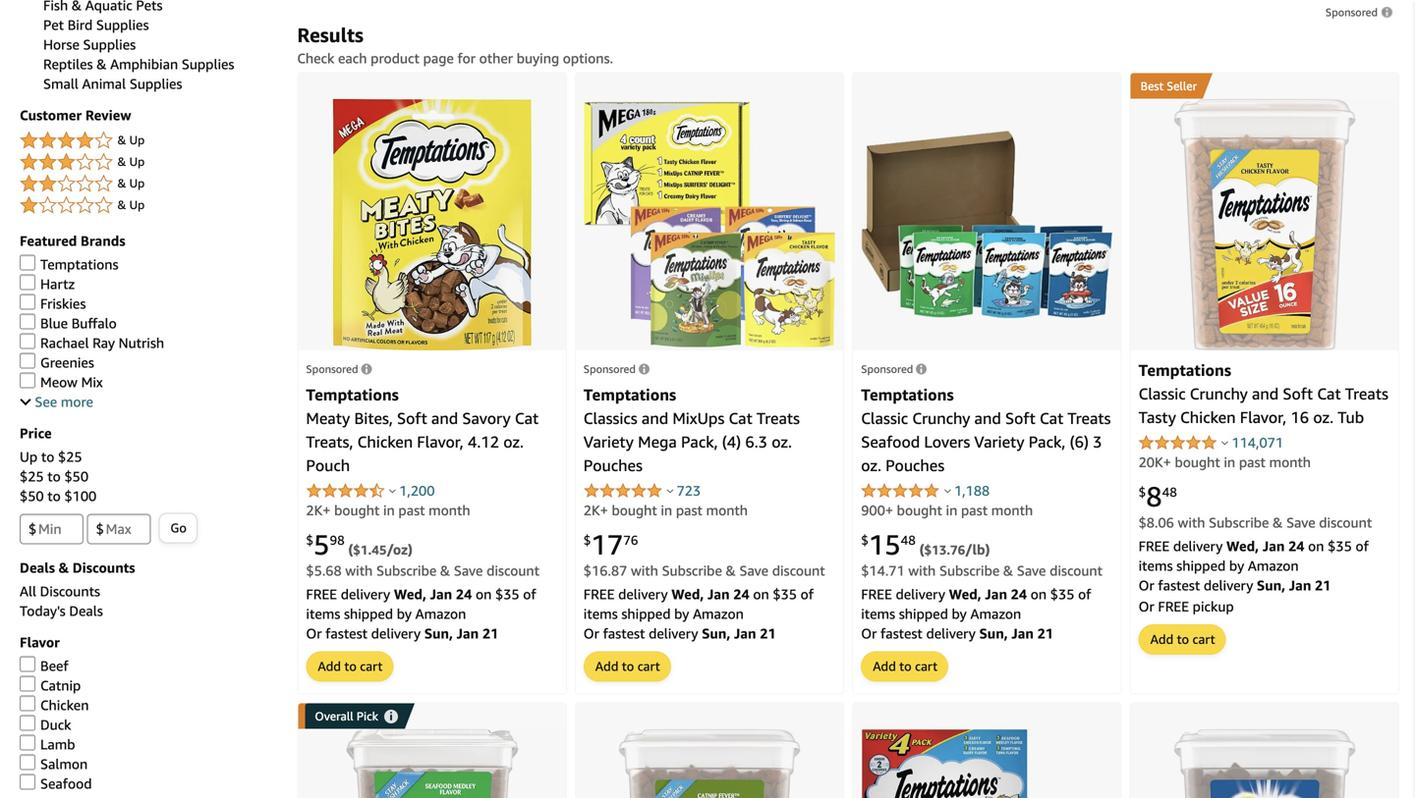 Task type: vqa. For each thing, say whether or not it's contained in the screenshot.
oz.
yes



Task type: locate. For each thing, give the bounding box(es) containing it.
in for 17
[[661, 503, 672, 519]]

24 for 17
[[733, 587, 750, 603]]

oz. inside temptations classic crunchy and soft cat treats tasty chicken flavor, 16 oz. tub
[[1313, 408, 1334, 427]]

brands
[[81, 233, 125, 249]]

on $35 of items shipped by amazon for 17
[[584, 587, 814, 622]]

lovers
[[924, 433, 970, 451]]

checkbox image inside the salmon link
[[20, 755, 35, 771]]

customer
[[20, 107, 82, 123]]

1 horizontal spatial soft
[[1005, 409, 1036, 428]]

or left "pickup"
[[1139, 599, 1154, 615]]

1 horizontal spatial popover image
[[667, 489, 674, 494]]

on $35 of items shipped by amazon down $ 5 98 ( $1.45 /oz) $5.68 with subscribe & save discount
[[306, 587, 536, 622]]

or fastest delivery sun, jan 21 element down $ 5 98 ( $1.45 /oz) $5.68 with subscribe & save discount
[[306, 626, 499, 642]]

results
[[297, 23, 364, 47]]

add down $16.87
[[595, 659, 619, 675]]

items for 17
[[584, 606, 618, 622]]

soft inside temptations classic crunchy and soft cat treats tasty chicken flavor, 16 oz. tub
[[1283, 385, 1313, 403]]

(
[[348, 542, 353, 558], [919, 542, 924, 558]]

deals
[[20, 560, 55, 576], [69, 603, 103, 620]]

with inside $ 5 98 ( $1.45 /oz) $5.68 with subscribe & save discount
[[345, 563, 373, 579]]

variety
[[584, 433, 634, 451], [974, 433, 1025, 451]]

on for 17
[[753, 587, 769, 603]]

pouches down the lovers at the right
[[886, 456, 945, 475]]

treats inside temptations classic crunchy and soft cat treats tasty chicken flavor, 16 oz. tub
[[1345, 385, 1388, 403]]

oz. for 6.3
[[772, 433, 792, 451]]

114,071
[[1232, 435, 1284, 451]]

shipped for 15
[[899, 606, 948, 622]]

2 horizontal spatial treats
[[1345, 385, 1388, 403]]

soft inside temptations classic crunchy and soft cat treats seafood lovers variety pack, (6) 3 oz. pouches
[[1005, 409, 1036, 428]]

small
[[43, 76, 78, 92]]

$ inside $ 8 48
[[1139, 485, 1146, 500]]

$13.76
[[924, 543, 965, 558]]

free
[[1139, 538, 1170, 555], [306, 587, 337, 603], [584, 587, 615, 603], [861, 587, 892, 603], [1158, 599, 1189, 615]]

& up down 2 stars & up element
[[118, 198, 145, 212]]

1 & up from the top
[[118, 133, 145, 147]]

month down 1,200
[[429, 503, 470, 519]]

0 horizontal spatial 48
[[901, 533, 916, 548]]

delivery down $14.71
[[896, 587, 945, 603]]

1 variety from the left
[[584, 433, 634, 451]]

pack, left (6)
[[1029, 433, 1066, 451]]

wed, down $ 5 98 ( $1.45 /oz) $5.68 with subscribe & save discount
[[394, 587, 426, 603]]

48 for 8
[[1162, 485, 1177, 500]]

or for 15
[[861, 626, 877, 642]]

bought right 20k+
[[1175, 454, 1220, 471]]

oz. inside temptations classic crunchy and soft cat treats seafood lovers variety pack, (6) 3 oz. pouches
[[861, 456, 881, 475]]

and up 114,071 link
[[1252, 385, 1279, 403]]

1 horizontal spatial 2k+ bought in past month
[[584, 503, 748, 519]]

pickup
[[1193, 599, 1234, 615]]

bought up 98
[[334, 503, 380, 519]]

6.3
[[745, 433, 768, 451]]

0 horizontal spatial treats
[[757, 409, 800, 428]]

options.
[[563, 50, 613, 66]]

& up for 3 stars & up element
[[118, 155, 145, 168]]

checkbox image left blue
[[20, 314, 35, 330]]

sponsored for 15
[[861, 363, 913, 376]]

buying
[[517, 50, 559, 66]]

chicken for bites,
[[357, 433, 413, 451]]

checkbox image inside friskies link
[[20, 294, 35, 310]]

1,200 link
[[399, 483, 435, 499]]

see more
[[35, 394, 93, 410]]

1 horizontal spatial chicken
[[357, 433, 413, 451]]

checkbox image down duck link
[[20, 736, 35, 751]]

popover image
[[944, 489, 951, 494]]

pack, inside temptations classics and mixups cat treats variety mega pack, (4) 6.3 oz. pouches
[[681, 433, 718, 451]]

0 vertical spatial $50
[[64, 469, 89, 485]]

2 pack, from the left
[[1029, 433, 1066, 451]]

crunchy
[[1190, 385, 1248, 403], [912, 409, 970, 428]]

checkbox image inside lamb link
[[20, 736, 35, 751]]

variety down 'classics'
[[584, 433, 634, 451]]

oz. right 16
[[1313, 408, 1334, 427]]

up up 3 stars & up element
[[129, 133, 145, 147]]

$ inside $ 5 98 ( $1.45 /oz) $5.68 with subscribe & save discount
[[306, 533, 314, 548]]

subscribe down /lb)
[[939, 563, 1000, 579]]

1 horizontal spatial pack,
[[1029, 433, 1066, 451]]

items down $16.87
[[584, 606, 618, 622]]

1 vertical spatial chicken
[[357, 433, 413, 451]]

1 star & up element
[[20, 194, 278, 218]]

see more button
[[20, 394, 93, 410]]

catnip
[[40, 678, 81, 694]]

buffalo
[[71, 315, 117, 332]]

3 checkbox image from the top
[[20, 294, 35, 310]]

deals up all
[[20, 560, 55, 576]]

$14.71
[[861, 563, 905, 579]]

114,071 link
[[1232, 435, 1284, 451]]

free delivery wed, jan 24 down $16.87 with subscribe & save discount
[[584, 587, 753, 603]]

best seller link
[[1131, 73, 1398, 99]]

checkbox image down beef link
[[20, 677, 35, 692]]

with down $1.45
[[345, 563, 373, 579]]

$ 8 48
[[1139, 480, 1177, 513]]

hartz
[[40, 276, 75, 292]]

bought right 900+
[[897, 503, 942, 519]]

free down $16.87
[[584, 587, 615, 603]]

0 vertical spatial seafood
[[861, 433, 920, 451]]

2k+ bought in past month for 17
[[584, 503, 748, 519]]

0 vertical spatial 48
[[1162, 485, 1177, 500]]

checkbox image for seafood
[[20, 775, 35, 791]]

checkbox image inside blue buffalo link
[[20, 314, 35, 330]]

2 vertical spatial chicken
[[40, 698, 89, 714]]

0 horizontal spatial pouches
[[584, 456, 643, 475]]

and inside temptations classics and mixups cat treats variety mega pack, (4) 6.3 oz. pouches
[[642, 409, 668, 428]]

$50 down $25 to $50 link on the bottom left of the page
[[20, 488, 44, 505]]

1 checkbox image from the top
[[20, 314, 35, 330]]

or for 5
[[306, 626, 322, 642]]

temptations for 15
[[861, 386, 954, 404]]

free delivery wed, jan 24 on $35 of items shipped by amazon element down $16.87 with subscribe & save discount
[[584, 587, 814, 622]]

( for 15
[[919, 542, 924, 558]]

shipped
[[1177, 558, 1226, 574], [344, 606, 393, 622], [621, 606, 671, 622], [899, 606, 948, 622]]

checkbox image down lamb link
[[20, 755, 35, 771]]

free down $14.71
[[861, 587, 892, 603]]

amphibian
[[110, 56, 178, 72]]

Max text field
[[87, 514, 151, 545]]

7 checkbox image from the top
[[20, 657, 35, 673]]

8 checkbox image from the top
[[20, 716, 35, 732]]

free delivery wed, jan 24 on $35 of items shipped by amazon element down $8.06 with subscribe & save discount
[[1139, 538, 1369, 574]]

month for 5
[[429, 503, 470, 519]]

subscribe down the /oz)
[[376, 563, 437, 579]]

2 horizontal spatial chicken
[[1180, 408, 1236, 427]]

wed, for 5
[[394, 587, 426, 603]]

0 vertical spatial flavor,
[[1240, 408, 1287, 427]]

past for 5
[[398, 503, 425, 519]]

discount
[[1319, 515, 1372, 531], [487, 563, 540, 579], [772, 563, 825, 579], [1050, 563, 1103, 579]]

classic inside temptations classic crunchy and soft cat treats seafood lovers variety pack, (6) 3 oz. pouches
[[861, 409, 908, 428]]

checkbox image for lamb
[[20, 736, 35, 751]]

fastest down $14.71
[[881, 626, 923, 642]]

salmon link
[[20, 755, 88, 773]]

20k+ bought in past month
[[1139, 454, 1311, 471]]

temptations classic crunchy and soft cat treats feline favorite variety pack, 3 oz. pouches,4 count image
[[861, 730, 1113, 799]]

best seller
[[1141, 79, 1197, 93]]

flavor
[[20, 635, 60, 651]]

add for 15
[[873, 659, 896, 675]]

2 horizontal spatial soft
[[1283, 385, 1313, 403]]

$35 down $16.87 with subscribe & save discount
[[773, 587, 797, 603]]

pouches inside temptations classic crunchy and soft cat treats seafood lovers variety pack, (6) 3 oz. pouches
[[886, 456, 945, 475]]

in for 15
[[946, 503, 958, 519]]

chicken
[[1180, 408, 1236, 427], [357, 433, 413, 451], [40, 698, 89, 714]]

free down $5.68
[[306, 587, 337, 603]]

1 vertical spatial classic
[[861, 409, 908, 428]]

or fastest delivery sun, jan 21 down $ 5 98 ( $1.45 /oz) $5.68 with subscribe & save discount
[[306, 626, 499, 642]]

shipped for 5
[[344, 606, 393, 622]]

free down $8.06
[[1139, 538, 1170, 555]]

past
[[1239, 454, 1266, 471], [398, 503, 425, 519], [676, 503, 703, 519], [961, 503, 988, 519]]

past for 8
[[1239, 454, 1266, 471]]

free delivery wed, jan 24 on $35 of items shipped by amazon element
[[1139, 538, 1369, 574], [306, 587, 536, 622], [584, 587, 814, 622], [861, 587, 1091, 622]]

fastest up or free pickup
[[1158, 578, 1200, 594]]

treats inside temptations classic crunchy and soft cat treats seafood lovers variety pack, (6) 3 oz. pouches
[[1068, 409, 1111, 428]]

0 horizontal spatial variety
[[584, 433, 634, 451]]

/oz)
[[387, 542, 413, 558]]

& up link down 3 stars & up element
[[20, 194, 278, 218]]

oz. inside temptations classics and mixups cat treats variety mega pack, (4) 6.3 oz. pouches
[[772, 433, 792, 451]]

pack, inside temptations classic crunchy and soft cat treats seafood lovers variety pack, (6) 3 oz. pouches
[[1029, 433, 1066, 451]]

0 horizontal spatial chicken
[[40, 698, 89, 714]]

2k+ up 5
[[306, 503, 331, 519]]

small animal supplies link
[[43, 76, 182, 92]]

or free pickup
[[1139, 599, 1234, 615]]

1 pack, from the left
[[681, 433, 718, 451]]

tub
[[1338, 408, 1364, 427]]

on
[[1308, 538, 1324, 555], [476, 587, 492, 603], [753, 587, 769, 603], [1031, 587, 1047, 603]]

shipped down $16.87
[[621, 606, 671, 622]]

chicken up "20k+ bought in past month"
[[1180, 408, 1236, 427]]

past down 114,071
[[1239, 454, 1266, 471]]

0 horizontal spatial 2k+ bought in past month
[[306, 503, 470, 519]]

24
[[1288, 538, 1305, 555], [456, 587, 472, 603], [733, 587, 750, 603], [1011, 587, 1027, 603]]

3 checkbox image from the top
[[20, 696, 35, 712]]

free for 15
[[861, 587, 892, 603]]

4 & up link from the top
[[20, 194, 278, 218]]

0 vertical spatial classic
[[1139, 385, 1186, 403]]

seafood inside temptations classic crunchy and soft cat treats seafood lovers variety pack, (6) 3 oz. pouches
[[861, 433, 920, 451]]

1 checkbox image from the top
[[20, 255, 35, 271]]

3
[[1093, 433, 1102, 451]]

seafood left the lovers at the right
[[861, 433, 920, 451]]

1 ( from the left
[[348, 542, 353, 558]]

add to cart for 5
[[318, 659, 383, 675]]

by down $ 5 98 ( $1.45 /oz) $5.68 with subscribe & save discount
[[397, 606, 412, 622]]

0 horizontal spatial $50
[[20, 488, 44, 505]]

bought for 8
[[1175, 454, 1220, 471]]

checkbox image inside meow mix link
[[20, 373, 35, 389]]

4 checkbox image from the top
[[20, 334, 35, 349]]

lamb link
[[20, 736, 75, 753]]

( inside $ 15 48 ( $13.76 /lb) $14.71 with subscribe & save discount
[[919, 542, 924, 558]]

horse supplies link
[[43, 36, 136, 53]]

temptations classic crunchy and soft cat treats seafood lovers variety pack, (6) 3 oz. pouches
[[861, 386, 1111, 475]]

temptations inside temptations classics and mixups cat treats variety mega pack, (4) 6.3 oz. pouches
[[584, 386, 676, 404]]

up for 1 star & up element
[[129, 198, 145, 212]]

2 ( from the left
[[919, 542, 924, 558]]

sponsored button for 17
[[584, 363, 649, 376]]

in for 5
[[383, 503, 395, 519]]

0 vertical spatial crunchy
[[1190, 385, 1248, 403]]

temptations inside temptations meaty bites, soft and savory cat treats, chicken flavor, 4.12 oz. pouch
[[306, 386, 399, 404]]

checkbox image inside beef link
[[20, 657, 35, 673]]

free delivery wed, jan 24 on $35 of items shipped by amazon element for 5
[[306, 587, 536, 622]]

9 checkbox image from the top
[[20, 775, 35, 791]]

& up for 2 stars & up element
[[118, 176, 145, 190]]

ray
[[92, 335, 115, 351]]

of for 5
[[523, 587, 536, 603]]

checkbox image inside temptations "link"
[[20, 255, 35, 271]]

1 horizontal spatial treats
[[1068, 409, 1111, 428]]

0 horizontal spatial pack,
[[681, 433, 718, 451]]

month up $ 15 48 ( $13.76 /lb) $14.71 with subscribe & save discount
[[991, 503, 1033, 519]]

Min text field
[[20, 514, 84, 545]]

$35 down $ 5 98 ( $1.45 /oz) $5.68 with subscribe & save discount
[[495, 587, 519, 603]]

16
[[1291, 408, 1309, 427]]

discounts
[[72, 560, 135, 576], [40, 584, 100, 600]]

& up up 3 stars & up element
[[118, 133, 145, 147]]

checkbox image inside duck link
[[20, 716, 35, 732]]

or up or free pickup
[[1139, 578, 1154, 594]]

$25
[[58, 449, 82, 465], [20, 469, 44, 485]]

classic
[[1139, 385, 1186, 403], [861, 409, 908, 428]]

sun, for 15
[[979, 626, 1008, 642]]

soft
[[1283, 385, 1313, 403], [397, 409, 427, 428], [1005, 409, 1036, 428]]

1,188 link
[[954, 483, 990, 499]]

variety right the lovers at the right
[[974, 433, 1025, 451]]

wed, for 17
[[671, 587, 704, 603]]

& up down 4 stars & up element in the top of the page
[[118, 155, 145, 168]]

save inside $ 15 48 ( $13.76 /lb) $14.71 with subscribe & save discount
[[1017, 563, 1046, 579]]

& up link
[[20, 129, 278, 153], [20, 151, 278, 174], [20, 172, 278, 196], [20, 194, 278, 218]]

treats inside temptations classics and mixups cat treats variety mega pack, (4) 6.3 oz. pouches
[[757, 409, 800, 428]]

chicken down bites,
[[357, 433, 413, 451]]

add to cart for 15
[[873, 659, 938, 675]]

treats,
[[306, 433, 353, 451]]

items down $14.71
[[861, 606, 895, 622]]

1 horizontal spatial (
[[919, 542, 924, 558]]

1 vertical spatial flavor,
[[417, 433, 464, 451]]

& inside $ 5 98 ( $1.45 /oz) $5.68 with subscribe & save discount
[[440, 563, 450, 579]]

meaty
[[306, 409, 350, 428]]

or fastest delivery sun, jan 21 element
[[1139, 578, 1331, 594], [306, 626, 499, 642], [584, 626, 776, 642], [861, 626, 1054, 642]]

classics and mixups cat treats variety mega pack, (4) 6.3 oz. pouches link
[[584, 409, 800, 475]]

48
[[1162, 485, 1177, 500], [901, 533, 916, 548]]

6 checkbox image from the top
[[20, 373, 35, 389]]

checkbox image
[[20, 314, 35, 330], [20, 677, 35, 692], [20, 696, 35, 712], [20, 736, 35, 751], [20, 755, 35, 771]]

delivery up "pickup"
[[1204, 578, 1253, 594]]

$50
[[64, 469, 89, 485], [20, 488, 44, 505]]

classic crunchy and soft cat treats seafood lovers variety pack, (6) 3 oz. pouches link
[[861, 409, 1111, 475]]

cat inside temptations classic crunchy and soft cat treats tasty chicken flavor, 16 oz. tub
[[1317, 385, 1341, 403]]

900+ bought in past month
[[861, 503, 1033, 519]]

treats for temptations classic crunchy and soft cat treats tasty chicken flavor, 16 oz. tub
[[1345, 385, 1388, 403]]

temptations classics and mixups cat treats variety mega pack, (4) 6.3 oz. pouches
[[584, 386, 800, 475]]

0 horizontal spatial soft
[[397, 409, 427, 428]]

free delivery wed, jan 24 on $35 of items shipped by amazon element for 17
[[584, 587, 814, 622]]

free delivery wed, jan 24 on $35 of items shipped by amazon element down $ 15 48 ( $13.76 /lb) $14.71 with subscribe & save discount
[[861, 587, 1091, 622]]

amazon down $ 15 48 ( $13.76 /lb) $14.71 with subscribe & save discount
[[970, 606, 1021, 622]]

oz. inside temptations meaty bites, soft and savory cat treats, chicken flavor, 4.12 oz. pouch
[[503, 433, 524, 451]]

and up mega
[[642, 409, 668, 428]]

1 horizontal spatial crunchy
[[1190, 385, 1248, 403]]

pack, down mixups
[[681, 433, 718, 451]]

48 inside $ 8 48
[[1162, 485, 1177, 500]]

crunchy inside temptations classic crunchy and soft cat treats seafood lovers variety pack, (6) 3 oz. pouches
[[912, 409, 970, 428]]

each
[[338, 50, 367, 66]]

pouches
[[584, 456, 643, 475], [886, 456, 945, 475]]

on $35 of items shipped by amazon down $ 15 48 ( $13.76 /lb) $14.71 with subscribe & save discount
[[861, 587, 1091, 622]]

1 vertical spatial $25
[[20, 469, 44, 485]]

checkbox image for meow mix
[[20, 373, 35, 389]]

review
[[85, 107, 131, 123]]

classic for tasty
[[1139, 385, 1186, 403]]

checkbox image inside rachael ray nutrish 'link'
[[20, 334, 35, 349]]

& up down 3 stars & up element
[[118, 176, 145, 190]]

up down 3 stars & up element
[[129, 176, 145, 190]]

checkbox image inside seafood link
[[20, 775, 35, 791]]

wed,
[[1227, 538, 1259, 555], [394, 587, 426, 603], [671, 587, 704, 603], [949, 587, 982, 603]]

$50 up $100
[[64, 469, 89, 485]]

0 horizontal spatial classic
[[861, 409, 908, 428]]

in for 8
[[1224, 454, 1235, 471]]

jan
[[1263, 538, 1285, 555], [1289, 578, 1311, 594], [430, 587, 452, 603], [708, 587, 730, 603], [985, 587, 1007, 603], [457, 626, 479, 642], [734, 626, 756, 642], [1012, 626, 1034, 642]]

48 left $13.76
[[901, 533, 916, 548]]

wed, down $8.06 with subscribe & save discount
[[1227, 538, 1259, 555]]

on $35 of items shipped by amazon
[[1139, 538, 1369, 574], [306, 587, 536, 622], [584, 587, 814, 622], [861, 587, 1091, 622]]

checkbox image for greenies
[[20, 353, 35, 369]]

sun, down $ 15 48 ( $13.76 /lb) $14.71 with subscribe & save discount
[[979, 626, 1008, 642]]

4 & up from the top
[[118, 198, 145, 212]]

free delivery wed, jan 24 for 15
[[861, 587, 1031, 603]]

add to cart
[[1150, 632, 1215, 647], [318, 659, 383, 675], [595, 659, 660, 675], [873, 659, 938, 675]]

fastest for 17
[[603, 626, 645, 642]]

1 horizontal spatial deals
[[69, 603, 103, 620]]

( right 98
[[348, 542, 353, 558]]

discounts down max text field
[[72, 560, 135, 576]]

0 vertical spatial discounts
[[72, 560, 135, 576]]

chicken inside temptations classic crunchy and soft cat treats tasty chicken flavor, 16 oz. tub
[[1180, 408, 1236, 427]]

or fastest delivery sun, jan 21 element for 5
[[306, 626, 499, 642]]

flavor, for soft
[[417, 433, 464, 451]]

and up the 1,188
[[974, 409, 1001, 428]]

items
[[1139, 558, 1173, 574], [306, 606, 340, 622], [584, 606, 618, 622], [861, 606, 895, 622]]

checkbox image for salmon
[[20, 755, 35, 771]]

classic inside temptations classic crunchy and soft cat treats tasty chicken flavor, 16 oz. tub
[[1139, 385, 1186, 403]]

2 variety from the left
[[974, 433, 1025, 451]]

crunchy inside temptations classic crunchy and soft cat treats tasty chicken flavor, 16 oz. tub
[[1190, 385, 1248, 403]]

crunchy up 114,071 link
[[1190, 385, 1248, 403]]

$ inside $ 17 76
[[584, 533, 591, 548]]

& inside pet bird supplies horse supplies reptiles & amphibian supplies small animal supplies
[[96, 56, 107, 72]]

1 horizontal spatial 2k+
[[584, 503, 608, 519]]

or fastest delivery sun, jan 21 down $16.87 with subscribe & save discount
[[584, 626, 776, 642]]

2k+ up 17
[[584, 503, 608, 519]]

checkbox image up duck link
[[20, 696, 35, 712]]

checkbox image inside the hartz link
[[20, 275, 35, 290]]

$ for 5
[[306, 533, 314, 548]]

sponsored ad - temptations meaty bites, soft and savory cat treats, chicken flavor, 4.12 oz. pouch image
[[333, 99, 531, 351]]

$8.06 with subscribe & save discount
[[1139, 515, 1372, 531]]

soft inside temptations meaty bites, soft and savory cat treats, chicken flavor, 4.12 oz. pouch
[[397, 409, 427, 428]]

0 horizontal spatial (
[[348, 542, 353, 558]]

nutrish
[[119, 335, 164, 351]]

2 & up from the top
[[118, 155, 145, 168]]

1 vertical spatial discounts
[[40, 584, 100, 600]]

on for 5
[[476, 587, 492, 603]]

check
[[297, 50, 334, 66]]

( inside $ 5 98 ( $1.45 /oz) $5.68 with subscribe & save discount
[[348, 542, 353, 558]]

or fastest delivery sun, jan 21 for 15
[[861, 626, 1054, 642]]

1 horizontal spatial variety
[[974, 433, 1025, 451]]

chicken inside temptations meaty bites, soft and savory cat treats, chicken flavor, 4.12 oz. pouch
[[357, 433, 413, 451]]

temptations for 17
[[584, 386, 676, 404]]

checkbox image
[[20, 255, 35, 271], [20, 275, 35, 290], [20, 294, 35, 310], [20, 334, 35, 349], [20, 353, 35, 369], [20, 373, 35, 389], [20, 657, 35, 673], [20, 716, 35, 732], [20, 775, 35, 791]]

2 2k+ bought in past month from the left
[[584, 503, 748, 519]]

0 horizontal spatial 2k+
[[306, 503, 331, 519]]

fastest
[[1158, 578, 1200, 594], [325, 626, 368, 642], [603, 626, 645, 642], [881, 626, 923, 642]]

wed, down $ 15 48 ( $13.76 /lb) $14.71 with subscribe & save discount
[[949, 587, 982, 603]]

1 pouches from the left
[[584, 456, 643, 475]]

1 vertical spatial seafood
[[40, 776, 92, 793]]

1 vertical spatial 48
[[901, 533, 916, 548]]

$ up $16.87
[[584, 533, 591, 548]]

48 inside $ 15 48 ( $13.76 /lb) $14.71 with subscribe & save discount
[[901, 533, 916, 548]]

pack,
[[681, 433, 718, 451], [1029, 433, 1066, 451]]

fastest down $5.68
[[325, 626, 368, 642]]

price
[[20, 425, 52, 442]]

1 horizontal spatial pouches
[[886, 456, 945, 475]]

1 2k+ bought in past month from the left
[[306, 503, 470, 519]]

popover image
[[1222, 441, 1229, 446], [389, 489, 396, 494], [667, 489, 674, 494]]

flavor, inside temptations classic crunchy and soft cat treats tasty chicken flavor, 16 oz. tub
[[1240, 408, 1287, 427]]

sun,
[[1257, 578, 1286, 594], [424, 626, 453, 642], [702, 626, 731, 642], [979, 626, 1008, 642]]

cat inside temptations classic crunchy and soft cat treats seafood lovers variety pack, (6) 3 oz. pouches
[[1040, 409, 1064, 428]]

1 horizontal spatial seafood
[[861, 433, 920, 451]]

treats up 3
[[1068, 409, 1111, 428]]

up down 4 stars & up element in the top of the page
[[129, 155, 145, 168]]

1 horizontal spatial classic
[[1139, 385, 1186, 403]]

deals & discounts all discounts today's deals
[[20, 560, 135, 620]]

0 horizontal spatial crunchy
[[912, 409, 970, 428]]

checkbox image for beef
[[20, 657, 35, 673]]

subscribe inside $ 5 98 ( $1.45 /oz) $5.68 with subscribe & save discount
[[376, 563, 437, 579]]

items for 15
[[861, 606, 895, 622]]

5 checkbox image from the top
[[20, 755, 35, 771]]

temptations classic crunchy and soft cat treats tasty chicken flavor, 16 oz. tub image
[[1174, 99, 1356, 351]]

0 horizontal spatial seafood
[[40, 776, 92, 793]]

0 horizontal spatial popover image
[[389, 489, 396, 494]]

on down $ 5 98 ( $1.45 /oz) $5.68 with subscribe & save discount
[[476, 587, 492, 603]]

treats up tub
[[1345, 385, 1388, 403]]

popover image up "20k+ bought in past month"
[[1222, 441, 1229, 446]]

2 checkbox image from the top
[[20, 677, 35, 692]]

add down $14.71
[[873, 659, 896, 675]]

reptiles & amphibian supplies link
[[43, 56, 234, 72]]

cart for 17
[[637, 659, 660, 675]]

$ for 8
[[1139, 485, 1146, 500]]

1 horizontal spatial $50
[[64, 469, 89, 485]]

treats for temptations classic crunchy and soft cat treats seafood lovers variety pack, (6) 3 oz. pouches
[[1068, 409, 1111, 428]]

5 checkbox image from the top
[[20, 353, 35, 369]]

2 horizontal spatial popover image
[[1222, 441, 1229, 446]]

pouches down 'classics'
[[584, 456, 643, 475]]

$35 down $ 15 48 ( $13.76 /lb) $14.71 with subscribe & save discount
[[1050, 587, 1075, 603]]

on down $8.06 with subscribe & save discount
[[1308, 538, 1324, 555]]

rachael ray nutrish
[[40, 335, 164, 351]]

2 pouches from the left
[[886, 456, 945, 475]]

on $35 of items shipped by amazon for 15
[[861, 587, 1091, 622]]

1 vertical spatial crunchy
[[912, 409, 970, 428]]

pet bird supplies link
[[43, 17, 149, 33]]

2 checkbox image from the top
[[20, 275, 35, 290]]

2 2k+ from the left
[[584, 503, 608, 519]]

0 vertical spatial chicken
[[1180, 408, 1236, 427]]

sponsored for 17
[[584, 363, 636, 376]]

on down $ 15 48 ( $13.76 /lb) $14.71 with subscribe & save discount
[[1031, 587, 1047, 603]]

fastest for 5
[[325, 626, 368, 642]]

oz. up 900+
[[861, 456, 881, 475]]

temptations classic crunchy and soft cat treats seafood medley flavor, 30 oz. tub image
[[346, 730, 518, 799]]

best seller group
[[1131, 73, 1203, 99]]

& up for 1 star & up element
[[118, 198, 145, 212]]

supplies down pet bird supplies link
[[83, 36, 136, 53]]

$35 for 17
[[773, 587, 797, 603]]

catnip link
[[20, 677, 81, 694]]

oz. right 4.12 in the bottom left of the page
[[503, 433, 524, 451]]

cat inside temptations classics and mixups cat treats variety mega pack, (4) 6.3 oz. pouches
[[729, 409, 753, 428]]

checkbox image inside catnip link
[[20, 677, 35, 692]]

& inside $ 15 48 ( $13.76 /lb) $14.71 with subscribe & save discount
[[1003, 563, 1013, 579]]

temptations inside temptations classic crunchy and soft cat treats seafood lovers variety pack, (6) 3 oz. pouches
[[861, 386, 954, 404]]

1 2k+ from the left
[[306, 503, 331, 519]]

add up overall
[[318, 659, 341, 675]]

flavor, for and
[[1240, 408, 1287, 427]]

1 horizontal spatial flavor,
[[1240, 408, 1287, 427]]

checkbox image inside chicken link
[[20, 696, 35, 712]]

greenies
[[40, 355, 94, 371]]

checkbox image for rachael ray nutrish
[[20, 334, 35, 349]]

$ inside $ 15 48 ( $13.76 /lb) $14.71 with subscribe & save discount
[[861, 533, 869, 548]]

0 horizontal spatial flavor,
[[417, 433, 464, 451]]

pet
[[43, 17, 64, 33]]

1 horizontal spatial 48
[[1162, 485, 1177, 500]]

see
[[35, 394, 57, 410]]

4 checkbox image from the top
[[20, 736, 35, 751]]

month for 15
[[991, 503, 1033, 519]]

0 horizontal spatial deals
[[20, 560, 55, 576]]

3 & up from the top
[[118, 176, 145, 190]]

flavor, inside temptations meaty bites, soft and savory cat treats, chicken flavor, 4.12 oz. pouch
[[417, 433, 464, 451]]

$35
[[1328, 538, 1352, 555], [495, 587, 519, 603], [773, 587, 797, 603], [1050, 587, 1075, 603]]

shipped for 17
[[621, 606, 671, 622]]

temptations mixups crunchy and soft cat treats catnip fever flavor, 16 oz. tub image
[[619, 730, 800, 799]]

horse
[[43, 36, 79, 53]]

or down $14.71
[[861, 626, 877, 642]]

month for 8
[[1269, 454, 1311, 471]]

$ down 20k+
[[1139, 485, 1146, 500]]

0 vertical spatial $25
[[58, 449, 82, 465]]

with inside $ 15 48 ( $13.76 /lb) $14.71 with subscribe & save discount
[[908, 563, 936, 579]]

checkbox image inside greenies link
[[20, 353, 35, 369]]



Task type: describe. For each thing, give the bounding box(es) containing it.
meow mix link
[[20, 373, 103, 391]]

cart for 8
[[1193, 632, 1215, 647]]

checkbox image for catnip
[[20, 677, 35, 692]]

free for 5
[[306, 587, 337, 603]]

4 stars & up element
[[20, 129, 278, 153]]

up inside 'up to $25 $25 to $50 $50 to $100'
[[20, 449, 38, 465]]

free left "pickup"
[[1158, 599, 1189, 615]]

best
[[1141, 79, 1164, 93]]

1 & up link from the top
[[20, 129, 278, 153]]

add for 8
[[1150, 632, 1174, 647]]

seller
[[1167, 79, 1197, 93]]

supplies up horse supplies "link" at the left top of the page
[[96, 17, 149, 33]]

and inside temptations meaty bites, soft and savory cat treats, chicken flavor, 4.12 oz. pouch
[[431, 409, 458, 428]]

soft for temptations classic crunchy and soft cat treats seafood lovers variety pack, (6) 3 oz. pouches
[[1005, 409, 1036, 428]]

shipped up "pickup"
[[1177, 558, 1226, 574]]

meaty bites, soft and savory cat treats, chicken flavor, 4.12 oz. pouch link
[[306, 409, 539, 475]]

more
[[61, 394, 93, 410]]

supplies down amphibian
[[130, 76, 182, 92]]

for
[[457, 50, 476, 66]]

sponsored for 5
[[306, 363, 358, 376]]

$ down $100
[[96, 521, 104, 538]]

delivery down $16.87
[[618, 587, 668, 603]]

variety inside temptations classic crunchy and soft cat treats seafood lovers variety pack, (6) 3 oz. pouches
[[974, 433, 1025, 451]]

24 for 5
[[456, 587, 472, 603]]

beef
[[40, 658, 68, 675]]

classics
[[584, 409, 638, 428]]

seafood link
[[20, 775, 92, 793]]

amazon for 15
[[970, 606, 1021, 622]]

past for 15
[[961, 503, 988, 519]]

delivery down $13.76
[[926, 626, 976, 642]]

salmon
[[40, 757, 88, 773]]

sun, for 17
[[702, 626, 731, 642]]

0 horizontal spatial $25
[[20, 469, 44, 485]]

rachael
[[40, 335, 89, 351]]

or fastest delivery sun, jan 21 element up "pickup"
[[1139, 578, 1331, 594]]

$16.87
[[584, 563, 627, 579]]

3 & up link from the top
[[20, 172, 278, 196]]

on $35 of items shipped by amazon down $8.06 with subscribe & save discount
[[1139, 538, 1369, 574]]

animal
[[82, 76, 126, 92]]

$35 for 15
[[1050, 587, 1075, 603]]

pet bird supplies horse supplies reptiles & amphibian supplies small animal supplies
[[43, 17, 234, 92]]

sun, for 5
[[424, 626, 453, 642]]

& up for 4 stars & up element in the top of the page
[[118, 133, 145, 147]]

1 vertical spatial deals
[[69, 603, 103, 620]]

by for 17
[[674, 606, 689, 622]]

Go submit
[[160, 514, 196, 543]]

1 vertical spatial $50
[[20, 488, 44, 505]]

save inside $ 5 98 ( $1.45 /oz) $5.68 with subscribe & save discount
[[454, 563, 483, 579]]

$ for 17
[[584, 533, 591, 548]]

17
[[591, 529, 623, 561]]

2 stars & up element
[[20, 172, 278, 196]]

amazon down $8.06 with subscribe & save discount
[[1248, 558, 1299, 574]]

$ 5 98 ( $1.45 /oz) $5.68 with subscribe & save discount
[[306, 529, 540, 579]]

pouches inside temptations classics and mixups cat treats variety mega pack, (4) 6.3 oz. pouches
[[584, 456, 643, 475]]

other
[[479, 50, 513, 66]]

blue buffalo
[[40, 315, 117, 332]]

free delivery wed, jan 24 for 5
[[306, 587, 476, 603]]

cart for 5
[[360, 659, 383, 675]]

popover image for 17
[[667, 489, 674, 494]]

wed, for 15
[[949, 587, 982, 603]]

greenies link
[[20, 353, 94, 371]]

product
[[371, 50, 420, 66]]

$100
[[64, 488, 97, 505]]

delivery down $1.45
[[341, 587, 390, 603]]

3 stars & up element
[[20, 151, 278, 174]]

reptiles
[[43, 56, 93, 72]]

oz. for 16
[[1313, 408, 1334, 427]]

beef link
[[20, 657, 68, 675]]

fastest for 15
[[881, 626, 923, 642]]

temptations inside temptations "link"
[[40, 256, 118, 273]]

friskies
[[40, 296, 86, 312]]

$8.06
[[1139, 515, 1174, 531]]

mega
[[638, 433, 677, 451]]

supplies right amphibian
[[182, 56, 234, 72]]

add to cart button for 8
[[1140, 626, 1225, 654]]

subscribe down 723 "link"
[[662, 563, 722, 579]]

8
[[1146, 480, 1162, 513]]

delivery down $16.87 with subscribe & save discount
[[649, 626, 698, 642]]

pick
[[357, 710, 378, 724]]

1,188
[[954, 483, 990, 499]]

20k+
[[1139, 454, 1171, 471]]

sun, down $8.06 with subscribe & save discount
[[1257, 578, 1286, 594]]

free delivery wed, jan 24 for 17
[[584, 587, 753, 603]]

duck
[[40, 717, 71, 734]]

crunchy for lovers
[[912, 409, 970, 428]]

variety inside temptations classics and mixups cat treats variety mega pack, (4) 6.3 oz. pouches
[[584, 433, 634, 451]]

723
[[677, 483, 701, 499]]

cart for 15
[[915, 659, 938, 675]]

today's deals link
[[20, 603, 103, 620]]

temptations classic crunchy and soft cat treats tasty chicken flavor, 16 oz. tub
[[1139, 361, 1388, 427]]

results check each product page for other buying options.
[[297, 23, 613, 66]]

today's
[[20, 603, 66, 620]]

of for 17
[[801, 587, 814, 603]]

$ 17 76
[[584, 529, 638, 561]]

month for 17
[[706, 503, 748, 519]]

checkbox image for friskies
[[20, 294, 35, 310]]

pouch
[[306, 456, 350, 475]]

/lb)
[[965, 542, 990, 558]]

$35 down $8.06 with subscribe & save discount
[[1328, 538, 1352, 555]]

page
[[423, 50, 454, 66]]

by for 15
[[952, 606, 967, 622]]

free delivery wed, jan 24 down $8.06 with subscribe & save discount
[[1139, 538, 1308, 555]]

soft for temptations classic crunchy and soft cat treats tasty chicken flavor, 16 oz. tub
[[1283, 385, 1313, 403]]

amazon for 5
[[415, 606, 466, 622]]

checkbox image for hartz
[[20, 275, 35, 290]]

free delivery wed, jan 24 on $35 of items shipped by amazon element for 15
[[861, 587, 1091, 622]]

discount inside $ 15 48 ( $13.76 /lb) $14.71 with subscribe & save discount
[[1050, 563, 1103, 579]]

items down $8.06
[[1139, 558, 1173, 574]]

add to cart button for 15
[[862, 653, 948, 681]]

(4)
[[722, 433, 741, 451]]

discount inside $ 5 98 ( $1.45 /oz) $5.68 with subscribe & save discount
[[487, 563, 540, 579]]

by for 5
[[397, 606, 412, 622]]

featured brands
[[20, 233, 125, 249]]

add to cart button for 17
[[585, 653, 670, 681]]

cat inside temptations meaty bites, soft and savory cat treats, chicken flavor, 4.12 oz. pouch
[[515, 409, 539, 428]]

amazon for 17
[[693, 606, 744, 622]]

$ down the $50 to $100 link
[[29, 521, 37, 538]]

1,200
[[399, 483, 435, 499]]

$35 for 5
[[495, 587, 519, 603]]

21 for 17
[[760, 626, 776, 642]]

free for 17
[[584, 587, 615, 603]]

or fastest delivery sun, jan 21 for 5
[[306, 626, 499, 642]]

hartz link
[[20, 275, 75, 292]]

lamb
[[40, 737, 75, 753]]

$ for 15
[[861, 533, 869, 548]]

add for 5
[[318, 659, 341, 675]]

all discounts link
[[20, 584, 100, 600]]

with right $8.06
[[1178, 515, 1205, 531]]

sponsored button for 5
[[306, 363, 372, 376]]

15
[[869, 529, 901, 561]]

( for 5
[[348, 542, 353, 558]]

or fastest delivery sun, jan 21 element for 17
[[584, 626, 776, 642]]

of for 15
[[1078, 587, 1091, 603]]

$5.68
[[306, 563, 342, 579]]

24 down $8.06 with subscribe & save discount
[[1288, 538, 1305, 555]]

duck link
[[20, 716, 71, 734]]

98
[[330, 533, 345, 548]]

sponsored ad - temptations classic crunchy and soft cat treats seafood lovers variety pack, (6) 3 oz. pouches image
[[861, 130, 1113, 319]]

on $35 of items shipped by amazon for 5
[[306, 587, 536, 622]]

temptations link
[[20, 255, 118, 273]]

featured
[[20, 233, 77, 249]]

subscribe inside $ 15 48 ( $13.76 /lb) $14.71 with subscribe & save discount
[[939, 563, 1000, 579]]

sponsored ad - temptations classics and mixups cat treats variety mega pack, (4) 6.3 oz. pouches image
[[584, 101, 836, 348]]

2k+ for 17
[[584, 503, 608, 519]]

1 horizontal spatial $25
[[58, 449, 82, 465]]

with down 76
[[631, 563, 658, 579]]

and inside temptations classic crunchy and soft cat treats tasty chicken flavor, 16 oz. tub
[[1252, 385, 1279, 403]]

rachael ray nutrish link
[[20, 334, 164, 351]]

chicken for crunchy
[[1180, 408, 1236, 427]]

delivery down the /oz)
[[371, 626, 421, 642]]

classic for seafood
[[861, 409, 908, 428]]

delivery down $8.06
[[1173, 538, 1223, 555]]

temptations jumbo stuff crunchy and soft cat treats, savory salmon flavor, 14 oz. tub image
[[1174, 730, 1356, 799]]

add to cart for 8
[[1150, 632, 1215, 647]]

temptations for 5
[[306, 386, 399, 404]]

meow mix
[[40, 374, 103, 391]]

checkbox image for blue buffalo
[[20, 314, 35, 330]]

temptations inside temptations classic crunchy and soft cat treats tasty chicken flavor, 16 oz. tub
[[1139, 361, 1231, 380]]

bought for 15
[[897, 503, 942, 519]]

48 for 15
[[901, 533, 916, 548]]

extender expand image
[[20, 395, 31, 406]]

21 for 15
[[1037, 626, 1054, 642]]

checkbox image for temptations
[[20, 255, 35, 271]]

or fastest delivery sun, jan 21 up "pickup"
[[1139, 578, 1331, 594]]

add for 17
[[595, 659, 619, 675]]

mix
[[81, 374, 103, 391]]

(6)
[[1070, 433, 1089, 451]]

& inside deals & discounts all discounts today's deals
[[59, 560, 69, 576]]

crunchy for chicken
[[1190, 385, 1248, 403]]

popover image for 8
[[1222, 441, 1229, 446]]

blue buffalo link
[[20, 314, 117, 332]]

21 for 5
[[482, 626, 499, 642]]

all
[[20, 584, 36, 600]]

76
[[623, 533, 638, 548]]

popover image for 5
[[389, 489, 396, 494]]

up to $25 link
[[20, 449, 82, 465]]

up to $25 $25 to $50 $50 to $100
[[20, 449, 97, 505]]

and inside temptations classic crunchy and soft cat treats seafood lovers variety pack, (6) 3 oz. pouches
[[974, 409, 1001, 428]]

2 & up link from the top
[[20, 151, 278, 174]]

bought for 5
[[334, 503, 380, 519]]

$50 to $100 link
[[20, 488, 97, 505]]

5
[[314, 529, 330, 561]]

oz. for 4.12
[[503, 433, 524, 451]]

checkbox image for chicken
[[20, 696, 35, 712]]

temptations meaty bites, soft and savory cat treats, chicken flavor, 4.12 oz. pouch
[[306, 386, 539, 475]]

meow
[[40, 374, 78, 391]]

savory
[[462, 409, 511, 428]]

blue
[[40, 315, 68, 332]]

add to cart for 17
[[595, 659, 660, 675]]

bites,
[[354, 409, 393, 428]]

by up "pickup"
[[1229, 558, 1244, 574]]

0 vertical spatial deals
[[20, 560, 55, 576]]

subscribe down "20k+ bought in past month"
[[1209, 515, 1269, 531]]

chicken link
[[20, 696, 89, 714]]

or fastest delivery sun, jan 21 for 17
[[584, 626, 776, 642]]

go
[[170, 521, 187, 536]]

tasty
[[1139, 408, 1176, 427]]

friskies link
[[20, 294, 86, 312]]



